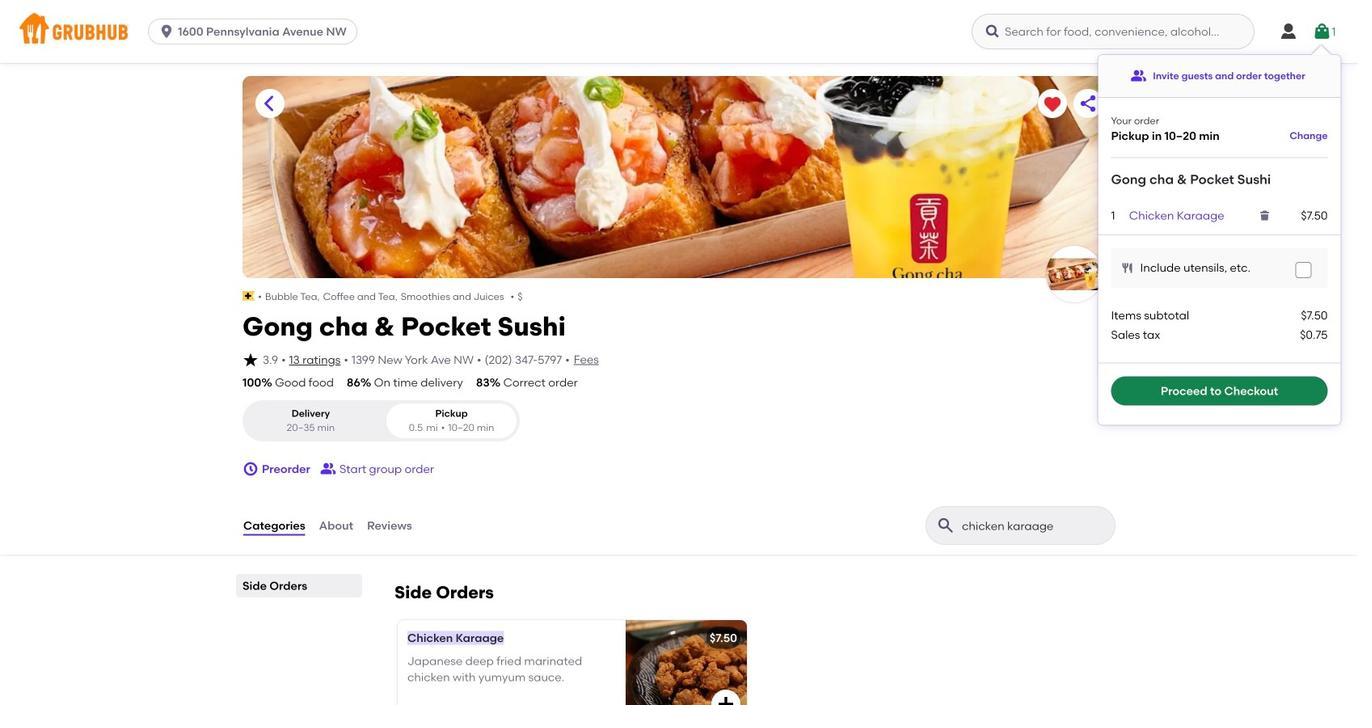 Task type: describe. For each thing, give the bounding box(es) containing it.
1 vertical spatial people icon image
[[320, 461, 336, 477]]

search icon image
[[937, 516, 956, 535]]

chicken karaage image
[[626, 620, 747, 705]]



Task type: locate. For each thing, give the bounding box(es) containing it.
svg image inside main navigation navigation
[[985, 23, 1001, 40]]

svg image
[[985, 23, 1001, 40], [1121, 262, 1134, 274], [1299, 265, 1309, 275]]

share icon image
[[1079, 94, 1098, 113]]

0 horizontal spatial svg image
[[985, 23, 1001, 40]]

1 horizontal spatial people icon image
[[1131, 68, 1147, 84]]

people icon image
[[1131, 68, 1147, 84], [320, 461, 336, 477]]

Search  Gong cha & Pocket Sushi search field
[[961, 518, 1085, 534]]

2 horizontal spatial svg image
[[1299, 265, 1309, 275]]

0 vertical spatial people icon image
[[1131, 68, 1147, 84]]

subscription pass image
[[243, 291, 255, 301]]

Search for food, convenience, alcohol... search field
[[972, 14, 1255, 49]]

1 horizontal spatial svg image
[[1121, 262, 1134, 274]]

0 horizontal spatial people icon image
[[320, 461, 336, 477]]

option group
[[243, 400, 520, 442]]

caret left icon image
[[260, 94, 280, 113]]

main navigation navigation
[[0, 0, 1359, 63]]

svg image
[[1279, 22, 1299, 41], [1313, 22, 1332, 41], [159, 23, 175, 40], [1259, 209, 1272, 222], [243, 352, 259, 368], [243, 461, 259, 477], [717, 695, 736, 705]]

tooltip
[[1099, 45, 1341, 425]]



Task type: vqa. For each thing, say whether or not it's contained in the screenshot.
Search  Gong Cha & Pocket Sushi search field
yes



